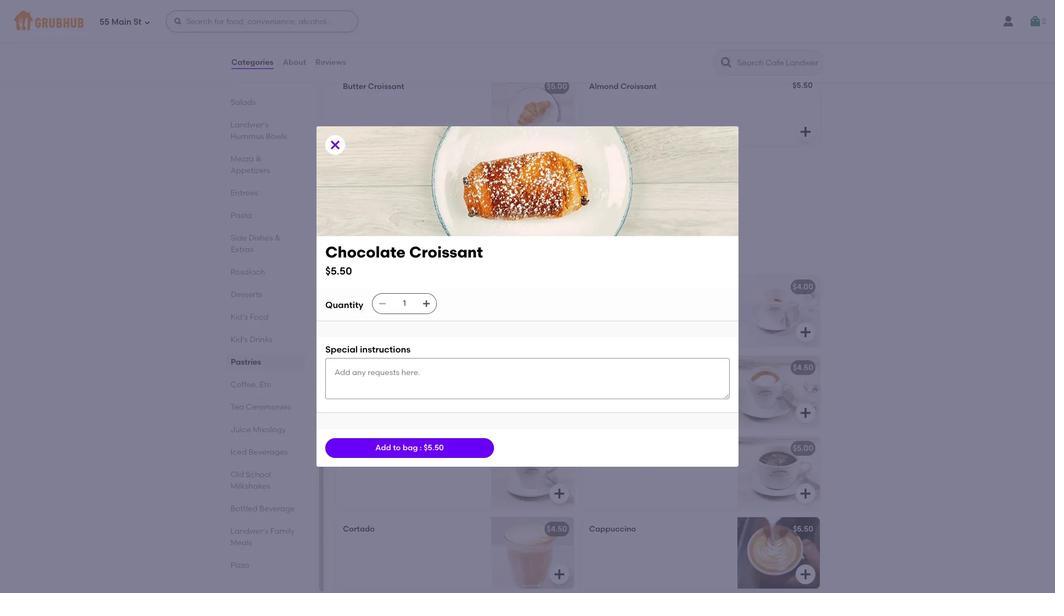 Task type: vqa. For each thing, say whether or not it's contained in the screenshot.
rates at the left of page
no



Task type: locate. For each thing, give the bounding box(es) containing it.
cortado
[[343, 525, 375, 534]]

coffee, etc
[[334, 250, 398, 263], [231, 380, 272, 390]]

double
[[625, 283, 652, 292]]

& up appetizers
[[256, 155, 262, 164]]

chocolate
[[343, 163, 383, 172], [326, 243, 406, 262]]

0 vertical spatial pastries
[[334, 49, 381, 63]]

1 vertical spatial coffee,
[[231, 380, 258, 390]]

$4.50
[[793, 363, 814, 373], [547, 525, 567, 534]]

add to bag : $5.50
[[376, 444, 444, 453]]

coffee,
[[334, 250, 377, 263], [231, 380, 258, 390]]

kid's inside kid's food tab
[[231, 313, 248, 322]]

macchiato
[[343, 363, 384, 373]]

hummus
[[231, 132, 264, 141]]

kid's
[[231, 313, 248, 322], [231, 335, 248, 345]]

landwer's hummus bowls
[[231, 120, 288, 141]]

beverage
[[260, 505, 295, 514]]

espresso
[[343, 283, 376, 292], [589, 283, 623, 292]]

1 espresso from the left
[[343, 283, 376, 292]]

$5.50 inside 'chocolate croissant $5.50'
[[326, 265, 352, 278]]

landwer's
[[231, 120, 269, 130], [231, 527, 269, 537]]

0 vertical spatial $4.50
[[793, 363, 814, 373]]

kid's left food
[[231, 313, 248, 322]]

coffee, up tea
[[231, 380, 258, 390]]

1 vertical spatial coffee, etc
[[231, 380, 272, 390]]

pastries down kid's drinks
[[231, 358, 261, 367]]

svg image
[[1029, 15, 1043, 28], [174, 17, 182, 26], [144, 19, 150, 26], [553, 125, 566, 139], [799, 125, 813, 139], [329, 139, 342, 152], [553, 206, 566, 219], [378, 300, 387, 308], [799, 326, 813, 339], [553, 407, 566, 420], [799, 407, 813, 420], [553, 488, 566, 501]]

juice
[[231, 426, 251, 435]]

0 horizontal spatial $4.50
[[547, 525, 567, 534]]

chocolate for chocolate croissant $5.50
[[326, 243, 406, 262]]

0 vertical spatial chocolate
[[343, 163, 383, 172]]

bottled beverage tab
[[231, 504, 300, 515]]

salads tab
[[231, 97, 300, 108]]

Special instructions text field
[[326, 359, 730, 400]]

chocolate croissant
[[343, 163, 421, 172]]

chocolate croissant $5.50
[[326, 243, 483, 278]]

butter croissant image
[[492, 75, 574, 146]]

about
[[283, 58, 306, 67]]

coffee, etc up the espresso single on the top left of page
[[334, 250, 398, 263]]

$4.50 inside button
[[793, 363, 814, 373]]

0 horizontal spatial espresso
[[343, 283, 376, 292]]

macchiato single
[[343, 363, 409, 373]]

1 landwer's from the top
[[231, 120, 269, 130]]

$5.00 inside button
[[793, 444, 814, 454]]

1 vertical spatial chocolate
[[326, 243, 406, 262]]

cappuccino image
[[738, 518, 820, 589]]

kid's left "drinks"
[[231, 335, 248, 345]]

$5.00
[[547, 82, 567, 91], [793, 444, 814, 454]]

etc up tea ceremonies tab
[[260, 380, 272, 390]]

coffee, etc tab
[[231, 379, 300, 391]]

beverages
[[249, 448, 288, 457]]

0 vertical spatial coffee, etc
[[334, 250, 398, 263]]

old school milkshakes tab
[[231, 470, 300, 493]]

kid's inside kid's drinks tab
[[231, 335, 248, 345]]

0 horizontal spatial etc
[[260, 380, 272, 390]]

0 vertical spatial single
[[378, 283, 401, 292]]

0 vertical spatial $5.00
[[547, 82, 567, 91]]

juice mixology tab
[[231, 424, 300, 436]]

coffee, etc up the tea ceremonies
[[231, 380, 272, 390]]

0 vertical spatial &
[[256, 155, 262, 164]]

food
[[250, 313, 269, 322]]

1 kid's from the top
[[231, 313, 248, 322]]

tea
[[231, 403, 244, 412]]

to
[[393, 444, 401, 453]]

pasta
[[231, 211, 252, 220]]

1 vertical spatial &
[[275, 234, 281, 243]]

single up input item quantity number field
[[378, 283, 401, 292]]

iced beverages
[[231, 448, 288, 457]]

mezza & appetizers
[[231, 155, 271, 175]]

1 vertical spatial $4.50
[[547, 525, 567, 534]]

pizza tab
[[231, 560, 300, 572]]

iced
[[231, 448, 247, 457]]

0 vertical spatial coffee,
[[334, 250, 377, 263]]

side dishes & extras tab
[[231, 233, 300, 256]]

& right 'dishes'
[[275, 234, 281, 243]]

espresso up quantity
[[343, 283, 376, 292]]

landwer's up hummus
[[231, 120, 269, 130]]

pastries inside tab
[[231, 358, 261, 367]]

chocolate for chocolate croissant
[[343, 163, 383, 172]]

0 vertical spatial etc
[[380, 250, 398, 263]]

0 vertical spatial kid's
[[231, 313, 248, 322]]

pastries up butter
[[334, 49, 381, 63]]

1 vertical spatial single
[[386, 363, 409, 373]]

pastries
[[334, 49, 381, 63], [231, 358, 261, 367]]

quantity
[[326, 300, 364, 311]]

single for espresso single
[[378, 283, 401, 292]]

single inside button
[[386, 363, 409, 373]]

1 horizontal spatial &
[[275, 234, 281, 243]]

$3.50
[[547, 283, 567, 292]]

kid's food
[[231, 313, 269, 322]]

chocolate inside 'chocolate croissant $5.50'
[[326, 243, 406, 262]]

americano
[[343, 444, 385, 454]]

appetizers
[[231, 166, 271, 175]]

americano button
[[337, 437, 574, 509]]

1 horizontal spatial espresso
[[589, 283, 623, 292]]

st
[[133, 17, 142, 27]]

croissant inside 'chocolate croissant $5.50'
[[410, 243, 483, 262]]

55 main st
[[100, 17, 142, 27]]

single
[[378, 283, 401, 292], [386, 363, 409, 373]]

ceremonies
[[246, 403, 291, 412]]

milkshakes
[[231, 482, 271, 492]]

single down instructions
[[386, 363, 409, 373]]

0 horizontal spatial coffee, etc
[[231, 380, 272, 390]]

0 vertical spatial landwer's
[[231, 120, 269, 130]]

etc
[[380, 250, 398, 263], [260, 380, 272, 390]]

tea ceremonies
[[231, 403, 291, 412]]

coffee, up the espresso single on the top left of page
[[334, 250, 377, 263]]

&
[[256, 155, 262, 164], [275, 234, 281, 243]]

:
[[420, 444, 422, 453]]

2 kid's from the top
[[231, 335, 248, 345]]

bowls
[[266, 132, 288, 141]]

landwer's up meals
[[231, 527, 269, 537]]

espresso left double
[[589, 283, 623, 292]]

etc up the espresso single on the top left of page
[[380, 250, 398, 263]]

landwer's inside landwer's hummus bowls
[[231, 120, 269, 130]]

2 landwer's from the top
[[231, 527, 269, 537]]

special
[[326, 345, 358, 355]]

1 horizontal spatial $5.00
[[793, 444, 814, 454]]

rosalach
[[231, 268, 266, 277]]

1 vertical spatial pastries
[[231, 358, 261, 367]]

mezza
[[231, 155, 254, 164]]

1 vertical spatial etc
[[260, 380, 272, 390]]

single for macchiato single
[[386, 363, 409, 373]]

0 horizontal spatial &
[[256, 155, 262, 164]]

1 vertical spatial $5.00
[[793, 444, 814, 454]]

1 vertical spatial kid's
[[231, 335, 248, 345]]

0 horizontal spatial $5.00
[[547, 82, 567, 91]]

almond
[[589, 82, 619, 91]]

svg image for $4.50
[[553, 569, 566, 582]]

1 horizontal spatial $4.50
[[793, 363, 814, 373]]

americano image
[[492, 437, 574, 509]]

svg image for $5.50
[[799, 569, 813, 582]]

instructions
[[360, 345, 411, 355]]

desserts tab
[[231, 289, 300, 301]]

$4.00
[[793, 283, 814, 292]]

espresso single image
[[492, 275, 574, 347]]

0 horizontal spatial pastries
[[231, 358, 261, 367]]

main navigation navigation
[[0, 0, 1056, 43]]

croissant
[[368, 82, 405, 91], [621, 82, 657, 91], [385, 163, 421, 172], [410, 243, 483, 262]]

almond croissant
[[589, 82, 657, 91]]

$5.50
[[793, 81, 813, 90], [547, 163, 567, 172], [326, 265, 352, 278], [424, 444, 444, 453], [794, 525, 814, 534]]

landwer's hummus bowls tab
[[231, 119, 300, 142]]

school
[[246, 471, 271, 480]]

landwer's for meals
[[231, 527, 269, 537]]

1 vertical spatial landwer's
[[231, 527, 269, 537]]

0 horizontal spatial coffee,
[[231, 380, 258, 390]]

2 espresso from the left
[[589, 283, 623, 292]]

americano large image
[[738, 437, 820, 509]]

drinks
[[250, 335, 273, 345]]

svg image
[[422, 300, 431, 308], [553, 326, 566, 339], [799, 488, 813, 501], [553, 569, 566, 582], [799, 569, 813, 582]]

espresso single
[[343, 283, 401, 292]]

2
[[1043, 16, 1047, 26]]

landwer's inside landwer's family meals
[[231, 527, 269, 537]]

entrées tab
[[231, 187, 300, 199]]

old school milkshakes
[[231, 471, 271, 492]]

side
[[231, 234, 247, 243]]



Task type: describe. For each thing, give the bounding box(es) containing it.
butter croissant
[[343, 82, 405, 91]]

$4.50 button
[[583, 356, 820, 428]]

croissant for chocolate croissant
[[385, 163, 421, 172]]

extras
[[231, 245, 254, 255]]

$5.00 button
[[583, 437, 820, 509]]

kid's drinks tab
[[231, 334, 300, 346]]

dishes
[[249, 234, 273, 243]]

Search Cafe Landwer search field
[[737, 58, 821, 68]]

55
[[100, 17, 109, 27]]

side dishes & extras
[[231, 234, 281, 255]]

$5.00 for butter croissant image at top
[[547, 82, 567, 91]]

reviews
[[316, 58, 346, 67]]

croissant for chocolate croissant $5.50
[[410, 243, 483, 262]]

main
[[111, 17, 131, 27]]

cappuccino
[[589, 525, 636, 534]]

about button
[[282, 43, 307, 82]]

coffee, etc inside coffee, etc 'tab'
[[231, 380, 272, 390]]

1 horizontal spatial pastries
[[334, 49, 381, 63]]

landwer's for bowls
[[231, 120, 269, 130]]

search icon image
[[720, 56, 733, 69]]

macchiato double image
[[738, 356, 820, 428]]

mezza & appetizers tab
[[231, 153, 300, 177]]

rosalach tab
[[231, 267, 300, 278]]

bag
[[403, 444, 418, 453]]

categories button
[[231, 43, 274, 82]]

shakshuka's
[[231, 75, 277, 85]]

old
[[231, 471, 244, 480]]

Input item quantity number field
[[393, 294, 417, 314]]

bottled
[[231, 505, 258, 514]]

mixology
[[253, 426, 286, 435]]

croissant for almond croissant
[[621, 82, 657, 91]]

espresso double
[[589, 283, 652, 292]]

meals
[[231, 539, 253, 548]]

tea ceremonies tab
[[231, 402, 300, 413]]

special instructions
[[326, 345, 411, 355]]

add
[[376, 444, 391, 453]]

2 button
[[1029, 12, 1047, 31]]

& inside side dishes & extras
[[275, 234, 281, 243]]

kid's for kid's food
[[231, 313, 248, 322]]

pastries tab
[[231, 357, 300, 368]]

reviews button
[[315, 43, 347, 82]]

desserts
[[231, 290, 263, 300]]

croissant for butter croissant
[[368, 82, 405, 91]]

butter
[[343, 82, 366, 91]]

pasta tab
[[231, 210, 300, 222]]

espresso double image
[[738, 275, 820, 347]]

entrées
[[231, 189, 259, 198]]

espresso for espresso double
[[589, 283, 623, 292]]

espresso for espresso single
[[343, 283, 376, 292]]

family
[[271, 527, 295, 537]]

juice mixology
[[231, 426, 286, 435]]

bottled beverage
[[231, 505, 295, 514]]

salads
[[231, 98, 256, 107]]

etc inside 'tab'
[[260, 380, 272, 390]]

1 horizontal spatial coffee,
[[334, 250, 377, 263]]

landwer's family meals
[[231, 527, 295, 548]]

macchiato single image
[[492, 356, 574, 428]]

categories
[[231, 58, 274, 67]]

kid's for kid's drinks
[[231, 335, 248, 345]]

landwer's family meals tab
[[231, 526, 300, 549]]

$4.50 for cortado image
[[547, 525, 567, 534]]

macchiato single button
[[337, 356, 574, 428]]

1 horizontal spatial etc
[[380, 250, 398, 263]]

$4.50 for macchiato double image
[[793, 363, 814, 373]]

svg image for $3.50
[[553, 326, 566, 339]]

& inside mezza & appetizers
[[256, 155, 262, 164]]

kid's drinks
[[231, 335, 273, 345]]

svg image inside 2 button
[[1029, 15, 1043, 28]]

1 horizontal spatial coffee, etc
[[334, 250, 398, 263]]

chocolate croissant image
[[492, 156, 574, 227]]

iced beverages tab
[[231, 447, 300, 459]]

svg image for $5.00
[[799, 488, 813, 501]]

$5.00 for americano large 'image'
[[793, 444, 814, 454]]

pizza
[[231, 561, 250, 571]]

shakshuka's tab
[[231, 74, 300, 86]]

kid's food tab
[[231, 312, 300, 323]]

cortado image
[[492, 518, 574, 589]]

coffee, inside 'tab'
[[231, 380, 258, 390]]



